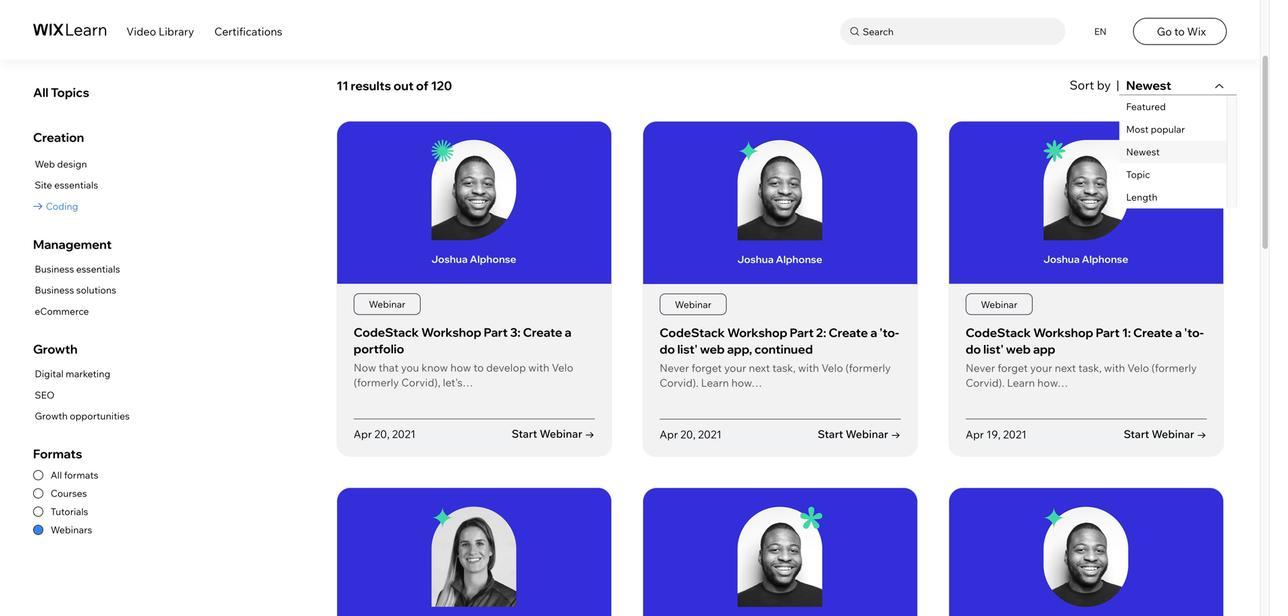 Task type: describe. For each thing, give the bounding box(es) containing it.
now
[[354, 361, 376, 375]]

codestack for codestack workshop part 2: create a 'to- do list' web app, continued
[[660, 325, 725, 340]]

all for all formats
[[51, 470, 62, 482]]

en button
[[1086, 18, 1113, 45]]

start for 1:
[[1124, 428, 1149, 441]]

codestack workshop part 3: create a portfolio link
[[354, 325, 572, 357]]

business solutions list item
[[33, 282, 120, 299]]

2021 for app
[[1003, 428, 1027, 441]]

start for 2:
[[818, 428, 843, 441]]

growth opportunities
[[35, 410, 130, 422]]

2:
[[816, 325, 826, 340]]

3 list item from the left
[[949, 488, 1224, 617]]

design
[[57, 158, 87, 170]]

create for 3:
[[523, 325, 562, 340]]

web
[[35, 158, 55, 170]]

start webinar → button for codestack workshop part 3: create a portfolio
[[512, 427, 595, 442]]

web design button
[[33, 156, 98, 173]]

with inside codestack workshop part 1: create a 'to- do list' web app never forget your next task, with velo (formerly corvid). learn how…
[[1104, 362, 1125, 375]]

go
[[1157, 25, 1172, 38]]

next inside codestack workshop part 2: create a 'to- do list' web app, continued never forget your next task, with velo (formerly corvid). learn how…
[[749, 362, 770, 375]]

business solutions button
[[33, 282, 120, 299]]

1 a black and white headshot inset on a blue background: joshua alphonse, smiling. image from the left
[[643, 489, 917, 617]]

filtered results region
[[336, 71, 1237, 617]]

essentials for business essentials
[[76, 263, 120, 275]]

codestack workshop part 1: create a 'to- do list' web app list item
[[949, 121, 1224, 457]]

site essentials button
[[33, 177, 98, 194]]

business essentials list item
[[33, 261, 120, 278]]

en
[[1094, 26, 1107, 37]]

growth opportunities button
[[33, 408, 130, 425]]

web for app,
[[700, 342, 725, 357]]

length
[[1126, 191, 1158, 203]]

apr for codestack workshop part 1: create a 'to- do list' web app
[[966, 428, 984, 441]]

(formerly inside codestack workshop part 2: create a 'to- do list' web app, continued never forget your next task, with velo (formerly corvid). learn how…
[[846, 362, 891, 375]]

part for 3:
[[484, 325, 508, 340]]

part for 2:
[[790, 325, 814, 340]]

that
[[379, 361, 399, 375]]

sort
[[1070, 77, 1094, 93]]

out
[[394, 78, 414, 93]]

1:
[[1122, 325, 1131, 340]]

growth for growth
[[33, 342, 78, 357]]

featured
[[1126, 101, 1166, 113]]

a for codestack workshop part 2: create a 'to- do list' web app, continued
[[870, 325, 877, 340]]

corvid). inside codestack workshop part 1: create a 'to- do list' web app never forget your next task, with velo (formerly corvid). learn how…
[[966, 376, 1005, 390]]

'to- for codestack workshop part 2: create a 'to- do list' web app, continued
[[880, 325, 899, 340]]

start webinar → for codestack workshop part 3: create a portfolio
[[512, 428, 595, 441]]

most popular
[[1126, 124, 1185, 135]]

coding list item
[[33, 198, 98, 215]]

know
[[422, 361, 448, 375]]

11
[[336, 78, 348, 93]]

opportunities
[[70, 410, 130, 422]]

codestack workshop part 2: create a 'to- do list' web app, continued never forget your next task, with velo (formerly corvid). learn how…
[[660, 325, 899, 390]]

popular
[[1151, 124, 1185, 135]]

seo
[[35, 389, 55, 401]]

task, inside codestack workshop part 1: create a 'to- do list' web app never forget your next task, with velo (formerly corvid). learn how…
[[1078, 362, 1102, 375]]

filters navigation
[[33, 77, 317, 536]]

2 list item from the left
[[643, 488, 918, 617]]

codestack for codestack workshop part 3: create a portfolio
[[354, 325, 419, 340]]

develop
[[486, 361, 526, 375]]

velo inside codestack workshop part 2: create a 'to- do list' web app, continued never forget your next task, with velo (formerly corvid). learn how…
[[822, 362, 843, 375]]

app,
[[727, 342, 752, 357]]

do for codestack workshop part 2: create a 'to- do list' web app, continued
[[660, 342, 675, 357]]

learn inside codestack workshop part 1: create a 'to- do list' web app never forget your next task, with velo (formerly corvid). learn how…
[[1007, 376, 1035, 390]]

your inside codestack workshop part 1: create a 'to- do list' web app never forget your next task, with velo (formerly corvid). learn how…
[[1030, 362, 1052, 375]]

site essentials
[[35, 179, 98, 191]]

let's…
[[443, 376, 473, 390]]

list inside filtered results region
[[336, 121, 1227, 617]]

topic
[[1126, 169, 1150, 181]]

solutions
[[76, 284, 116, 296]]

coding button
[[33, 198, 98, 215]]

business for business solutions
[[35, 284, 74, 296]]

velo inside codestack workshop part 3: create a portfolio now that you know how to develop with velo (formerly corvid), let's…
[[552, 361, 573, 375]]

with inside codestack workshop part 2: create a 'to- do list' web app, continued never forget your next task, with velo (formerly corvid). learn how…
[[798, 362, 819, 375]]

business essentials button
[[33, 261, 120, 278]]

a for codestack workshop part 3: create a portfolio
[[565, 325, 572, 340]]

workshop for app,
[[727, 325, 787, 340]]

codestack workshop part 1: create a 'to- do list' web app link
[[966, 325, 1204, 357]]

create for 1:
[[1133, 325, 1173, 340]]

business for business essentials
[[35, 263, 74, 275]]

creation
[[33, 130, 84, 145]]

portfolio
[[354, 342, 404, 357]]

learn inside codestack workshop part 2: create a 'to- do list' web app, continued never forget your next task, with velo (formerly corvid). learn how…
[[701, 377, 729, 390]]

apr 19, 2021
[[966, 428, 1027, 441]]

3:
[[510, 325, 521, 340]]

forget inside codestack workshop part 1: create a 'to- do list' web app never forget your next task, with velo (formerly corvid). learn how…
[[998, 362, 1028, 375]]

digital marketing list item
[[33, 366, 130, 383]]

courses
[[51, 488, 87, 500]]

business essentials
[[35, 263, 120, 275]]

0 vertical spatial to
[[1174, 25, 1185, 38]]

codestack workshop part 3: create a portfolio list item
[[336, 121, 612, 457]]

how… inside codestack workshop part 2: create a 'to- do list' web app, continued never forget your next task, with velo (formerly corvid). learn how…
[[731, 377, 762, 390]]

growth for growth opportunities
[[35, 410, 68, 422]]

all topics
[[33, 85, 89, 100]]

go to wix link
[[1133, 18, 1227, 45]]

corvid). inside codestack workshop part 2: create a 'to- do list' web app, continued never forget your next task, with velo (formerly corvid). learn how…
[[660, 377, 699, 390]]

site
[[35, 179, 52, 191]]

create for 2:
[[829, 325, 868, 340]]

start webinar → button for codestack workshop part 2: create a 'to- do list' web app, continued
[[818, 427, 901, 442]]

topics
[[51, 85, 89, 100]]

video library
[[126, 25, 194, 38]]

next inside codestack workshop part 1: create a 'to- do list' web app never forget your next task, with velo (formerly corvid). learn how…
[[1055, 362, 1076, 375]]

20, for that
[[374, 428, 390, 441]]

ecommerce list item
[[33, 303, 120, 320]]

continued
[[755, 342, 813, 357]]

list' for codestack workshop part 1: create a 'to- do list' web app
[[983, 342, 1004, 357]]

results
[[351, 78, 391, 93]]

tutorials
[[51, 506, 88, 518]]

all formats
[[51, 470, 98, 482]]

site essentials list item
[[33, 177, 98, 194]]



Task type: locate. For each thing, give the bounding box(es) containing it.
apr
[[354, 428, 372, 441], [966, 428, 984, 441], [660, 428, 678, 441]]

Search text field
[[859, 23, 1062, 40]]

1 'to- from the left
[[1184, 325, 1204, 340]]

0 horizontal spatial 2021
[[392, 428, 416, 441]]

1 horizontal spatial next
[[1055, 362, 1076, 375]]

0 horizontal spatial velo
[[552, 361, 573, 375]]

1 horizontal spatial list item
[[643, 488, 918, 617]]

1 vertical spatial business
[[35, 284, 74, 296]]

with
[[528, 361, 549, 375], [1104, 362, 1125, 375], [798, 362, 819, 375]]

formats group
[[33, 447, 317, 536]]

0 horizontal spatial how…
[[731, 377, 762, 390]]

workshop up the how
[[421, 325, 481, 340]]

2 horizontal spatial codestack
[[966, 325, 1031, 340]]

apr inside codestack workshop part 2: create a 'to- do list' web app, continued list item
[[660, 428, 678, 441]]

2 with from the left
[[1104, 362, 1125, 375]]

3 a from the left
[[870, 325, 877, 340]]

workshop for know
[[421, 325, 481, 340]]

to
[[1174, 25, 1185, 38], [474, 361, 484, 375]]

start inside 'codestack workshop part 3: create a portfolio' list item
[[512, 428, 537, 441]]

1 business from the top
[[35, 263, 74, 275]]

apr for codestack workshop part 2: create a 'to- do list' web app, continued
[[660, 428, 678, 441]]

0 vertical spatial growth
[[33, 342, 78, 357]]

to right go
[[1174, 25, 1185, 38]]

2021 inside 'codestack workshop part 3: create a portfolio' list item
[[392, 428, 416, 441]]

start webinar → for codestack workshop part 1: create a 'to- do list' web app
[[1124, 428, 1207, 441]]

1 horizontal spatial corvid).
[[966, 376, 1005, 390]]

1 horizontal spatial start webinar → button
[[818, 427, 901, 442]]

part left 1:
[[1096, 325, 1120, 340]]

to right the how
[[474, 361, 484, 375]]

2 start webinar → button from the left
[[1124, 427, 1207, 442]]

1 → from the left
[[585, 428, 595, 441]]

you
[[401, 361, 419, 375]]

start webinar → inside 'codestack workshop part 3: create a portfolio' list item
[[512, 428, 595, 441]]

next
[[1055, 362, 1076, 375], [749, 362, 770, 375]]

ecommerce
[[35, 306, 89, 317]]

1 horizontal spatial workshop
[[727, 325, 787, 340]]

→ for codestack workshop part 2: create a 'to- do list' web app, continued
[[891, 428, 901, 441]]

list box
[[1119, 95, 1237, 209]]

list for growth
[[33, 366, 130, 425]]

a black and white headshot inset on a blue background: meredith hassett, smiling. image for 2:
[[643, 122, 917, 284]]

2 codestack from the left
[[966, 325, 1031, 340]]

1 20, from the left
[[374, 428, 390, 441]]

2 'to- from the left
[[880, 325, 899, 340]]

apr 20, 2021 inside 'codestack workshop part 3: create a portfolio' list item
[[354, 428, 416, 441]]

task, down continued
[[772, 362, 796, 375]]

video library link
[[126, 25, 194, 38]]

20,
[[374, 428, 390, 441], [680, 428, 696, 441]]

120
[[431, 78, 452, 93]]

1 horizontal spatial 2021
[[698, 428, 722, 441]]

create inside codestack workshop part 1: create a 'to- do list' web app never forget your next task, with velo (formerly corvid). learn how…
[[1133, 325, 1173, 340]]

velo down 1:
[[1128, 362, 1149, 375]]

do inside codestack workshop part 1: create a 'to- do list' web app never forget your next task, with velo (formerly corvid). learn how…
[[966, 342, 981, 357]]

2021
[[392, 428, 416, 441], [1003, 428, 1027, 441], [698, 428, 722, 441]]

a inside codestack workshop part 2: create a 'to- do list' web app, continued never forget your next task, with velo (formerly corvid). learn how…
[[870, 325, 877, 340]]

business inside button
[[35, 263, 74, 275]]

a black and white headshot inset on a blue background: meredith hassett, smiling. image inside codestack workshop part 2: create a 'to- do list' web app, continued list item
[[643, 122, 917, 284]]

a right 1:
[[1175, 325, 1182, 340]]

20, inside 'codestack workshop part 3: create a portfolio' list item
[[374, 428, 390, 441]]

a black and white headshot inset on a blue background: meredith hassett, smiling. image inside 'codestack workshop part 3: create a portfolio' list item
[[337, 122, 611, 284]]

2 horizontal spatial workshop
[[1033, 325, 1094, 340]]

list containing codestack workshop part 3: create a portfolio
[[336, 121, 1227, 617]]

velo down 2:
[[822, 362, 843, 375]]

0 horizontal spatial list'
[[677, 342, 698, 357]]

1 horizontal spatial start
[[818, 428, 843, 441]]

1 apr from the left
[[354, 428, 372, 441]]

menu bar
[[0, 0, 1260, 60]]

corvid).
[[966, 376, 1005, 390], [660, 377, 699, 390]]

3 with from the left
[[798, 362, 819, 375]]

list box containing featured
[[1119, 95, 1237, 209]]

digital marketing button
[[33, 366, 130, 383]]

list' left app, at the right bottom of page
[[677, 342, 698, 357]]

0 horizontal spatial create
[[523, 325, 562, 340]]

velo inside codestack workshop part 1: create a 'to- do list' web app never forget your next task, with velo (formerly corvid). learn how…
[[1128, 362, 1149, 375]]

growth down seo
[[35, 410, 68, 422]]

1 start from the left
[[512, 428, 537, 441]]

webinars
[[51, 525, 92, 536]]

2 20, from the left
[[680, 428, 696, 441]]

2021 for app,
[[698, 428, 722, 441]]

2 horizontal spatial list item
[[949, 488, 1224, 617]]

workshop up app
[[1033, 325, 1094, 340]]

start webinar → for codestack workshop part 2: create a 'to- do list' web app, continued
[[818, 428, 901, 441]]

1 horizontal spatial all
[[51, 470, 62, 482]]

2 a from the left
[[1175, 325, 1182, 340]]

how… down app
[[1037, 376, 1068, 390]]

2 list' from the left
[[677, 342, 698, 357]]

0 horizontal spatial apr
[[354, 428, 372, 441]]

1 list item from the left
[[336, 488, 612, 617]]

essentials
[[54, 179, 98, 191], [76, 263, 120, 275]]

start inside codestack workshop part 2: create a 'to- do list' web app, continued list item
[[818, 428, 843, 441]]

'to-
[[1184, 325, 1204, 340], [880, 325, 899, 340]]

business solutions
[[35, 284, 116, 296]]

how… down app, at the right bottom of page
[[731, 377, 762, 390]]

a black and white headshot inset on a blue background: meredith hassett, smiling. image
[[337, 122, 611, 284], [949, 122, 1223, 284], [643, 122, 917, 284], [337, 489, 611, 617]]

list' inside codestack workshop part 2: create a 'to- do list' web app, continued never forget your next task, with velo (formerly corvid). learn how…
[[677, 342, 698, 357]]

0 horizontal spatial a black and white headshot inset on a blue background: joshua alphonse, smiling. image
[[643, 489, 917, 617]]

codestack workshop part 3: create a portfolio now that you know how to develop with velo (formerly corvid), let's…
[[354, 325, 573, 390]]

1 horizontal spatial to
[[1174, 25, 1185, 38]]

list containing web design
[[33, 156, 98, 215]]

do for codestack workshop part 1: create a 'to- do list' web app
[[966, 342, 981, 357]]

0 horizontal spatial (formerly
[[354, 376, 399, 390]]

how… inside codestack workshop part 1: create a 'to- do list' web app never forget your next task, with velo (formerly corvid). learn how…
[[1037, 376, 1068, 390]]

start webinar → button for codestack workshop part 1: create a 'to- do list' web app
[[1124, 427, 1207, 442]]

1 how… from the left
[[1037, 376, 1068, 390]]

→
[[585, 428, 595, 441], [1197, 428, 1207, 441], [891, 428, 901, 441]]

1 learn from the left
[[1007, 376, 1035, 390]]

go to wix
[[1157, 25, 1206, 38]]

newest
[[1126, 146, 1160, 158]]

management
[[33, 237, 112, 252]]

workshop inside codestack workshop part 3: create a portfolio now that you know how to develop with velo (formerly corvid), let's…
[[421, 325, 481, 340]]

0 horizontal spatial to
[[474, 361, 484, 375]]

1 horizontal spatial a
[[870, 325, 877, 340]]

0 horizontal spatial start
[[512, 428, 537, 441]]

2 start webinar → from the left
[[1124, 428, 1207, 441]]

with down continued
[[798, 362, 819, 375]]

0 horizontal spatial workshop
[[421, 325, 481, 340]]

2 horizontal spatial 2021
[[1003, 428, 1027, 441]]

2 do from the left
[[660, 342, 675, 357]]

growth
[[33, 342, 78, 357], [35, 410, 68, 422]]

a black and white headshot inset on a blue background: meredith hassett, smiling. image for 3:
[[337, 122, 611, 284]]

1 vertical spatial essentials
[[76, 263, 120, 275]]

how
[[450, 361, 471, 375]]

create right 1:
[[1133, 325, 1173, 340]]

1 create from the left
[[523, 325, 562, 340]]

2021 inside codestack workshop part 1: create a 'to- do list' web app list item
[[1003, 428, 1027, 441]]

1 horizontal spatial do
[[966, 342, 981, 357]]

essentials down design
[[54, 179, 98, 191]]

1 codestack from the left
[[354, 325, 419, 340]]

1 horizontal spatial your
[[1030, 362, 1052, 375]]

list containing business essentials
[[33, 261, 120, 320]]

19,
[[986, 428, 1001, 441]]

1 horizontal spatial with
[[798, 362, 819, 375]]

start webinar → button
[[512, 427, 595, 442], [1124, 427, 1207, 442], [818, 427, 901, 442]]

video
[[126, 25, 156, 38]]

a right 3:
[[565, 325, 572, 340]]

1 horizontal spatial 'to-
[[1184, 325, 1204, 340]]

1 horizontal spatial list'
[[983, 342, 1004, 357]]

never inside codestack workshop part 2: create a 'to- do list' web app, continued never forget your next task, with velo (formerly corvid). learn how…
[[660, 362, 689, 375]]

0 horizontal spatial task,
[[772, 362, 796, 375]]

start webinar →
[[512, 428, 595, 441], [1124, 428, 1207, 441], [818, 428, 901, 441]]

1 forget from the left
[[998, 362, 1028, 375]]

0 horizontal spatial a
[[565, 325, 572, 340]]

1 web from the left
[[1006, 342, 1031, 357]]

0 horizontal spatial with
[[528, 361, 549, 375]]

apr for codestack workshop part 3: create a portfolio
[[354, 428, 372, 441]]

web left app, at the right bottom of page
[[700, 342, 725, 357]]

11 results out of 120
[[336, 78, 452, 93]]

create inside codestack workshop part 3: create a portfolio now that you know how to develop with velo (formerly corvid), let's…
[[523, 325, 562, 340]]

part left 3:
[[484, 325, 508, 340]]

apr inside 'codestack workshop part 3: create a portfolio' list item
[[354, 428, 372, 441]]

web
[[1006, 342, 1031, 357], [700, 342, 725, 357]]

1 2021 from the left
[[392, 428, 416, 441]]

1 task, from the left
[[1078, 362, 1102, 375]]

2 never from the left
[[660, 362, 689, 375]]

list' left app
[[983, 342, 1004, 357]]

→ inside 'codestack workshop part 3: create a portfolio' list item
[[585, 428, 595, 441]]

1 horizontal spatial →
[[891, 428, 901, 441]]

a for codestack workshop part 1: create a 'to- do list' web app
[[1175, 325, 1182, 340]]

2 web from the left
[[700, 342, 725, 357]]

start webinar → button inside codestack workshop part 1: create a 'to- do list' web app list item
[[1124, 427, 1207, 442]]

list for management
[[33, 261, 120, 320]]

0 horizontal spatial part
[[484, 325, 508, 340]]

1 horizontal spatial apr
[[660, 428, 678, 441]]

codestack inside codestack workshop part 2: create a 'to- do list' web app, continued never forget your next task, with velo (formerly corvid). learn how…
[[660, 325, 725, 340]]

1 horizontal spatial how…
[[1037, 376, 1068, 390]]

learn
[[1007, 376, 1035, 390], [701, 377, 729, 390]]

0 horizontal spatial do
[[660, 342, 675, 357]]

all
[[33, 85, 48, 100], [51, 470, 62, 482]]

0 horizontal spatial learn
[[701, 377, 729, 390]]

1 horizontal spatial create
[[829, 325, 868, 340]]

essentials inside list item
[[54, 179, 98, 191]]

growth opportunities list item
[[33, 408, 130, 425]]

(formerly inside codestack workshop part 1: create a 'to- do list' web app never forget your next task, with velo (formerly corvid). learn how…
[[1152, 362, 1197, 375]]

1 apr 20, 2021 from the left
[[354, 428, 416, 441]]

your down app, at the right bottom of page
[[724, 362, 746, 375]]

a inside codestack workshop part 3: create a portfolio now that you know how to develop with velo (formerly corvid), let's…
[[565, 325, 572, 340]]

ecommerce button
[[33, 303, 120, 320]]

start for 3:
[[512, 428, 537, 441]]

essentials inside list item
[[76, 263, 120, 275]]

seo list item
[[33, 387, 130, 404]]

1 horizontal spatial codestack
[[660, 325, 725, 340]]

business
[[35, 263, 74, 275], [35, 284, 74, 296]]

menu bar containing video library
[[0, 0, 1260, 60]]

2 forget from the left
[[692, 362, 722, 375]]

2 a black and white headshot inset on a blue background: joshua alphonse, smiling. image from the left
[[949, 489, 1223, 617]]

all left topics
[[33, 85, 48, 100]]

2 business from the top
[[35, 284, 74, 296]]

webinar
[[369, 299, 405, 311], [981, 299, 1018, 311], [675, 299, 711, 311], [540, 428, 582, 441], [1152, 428, 1194, 441], [846, 428, 888, 441]]

do inside codestack workshop part 2: create a 'to- do list' web app, continued never forget your next task, with velo (formerly corvid). learn how…
[[660, 342, 675, 357]]

business inside button
[[35, 284, 74, 296]]

→ inside codestack workshop part 2: create a 'to- do list' web app, continued list item
[[891, 428, 901, 441]]

next down app, at the right bottom of page
[[749, 362, 770, 375]]

codestack workshop part 2: create a 'to- do list' web app, continued link
[[660, 325, 899, 357]]

3 create from the left
[[829, 325, 868, 340]]

1 do from the left
[[966, 342, 981, 357]]

part inside codestack workshop part 3: create a portfolio now that you know how to develop with velo (formerly corvid), let's…
[[484, 325, 508, 340]]

2 → from the left
[[1197, 428, 1207, 441]]

(formerly inside codestack workshop part 3: create a portfolio now that you know how to develop with velo (formerly corvid), let's…
[[354, 376, 399, 390]]

0 horizontal spatial next
[[749, 362, 770, 375]]

start webinar → button inside 'codestack workshop part 3: create a portfolio' list item
[[512, 427, 595, 442]]

2 corvid). from the left
[[660, 377, 699, 390]]

1 horizontal spatial (formerly
[[846, 362, 891, 375]]

1 vertical spatial all
[[51, 470, 62, 482]]

2 how… from the left
[[731, 377, 762, 390]]

formats
[[64, 470, 98, 482]]

2 horizontal spatial start
[[1124, 428, 1149, 441]]

workshop for app
[[1033, 325, 1094, 340]]

learn down app, at the right bottom of page
[[701, 377, 729, 390]]

part inside codestack workshop part 2: create a 'to- do list' web app, continued never forget your next task, with velo (formerly corvid). learn how…
[[790, 325, 814, 340]]

2 2021 from the left
[[1003, 428, 1027, 441]]

web for app
[[1006, 342, 1031, 357]]

how…
[[1037, 376, 1068, 390], [731, 377, 762, 390]]

all topics button
[[33, 77, 317, 108]]

with down 1:
[[1104, 362, 1125, 375]]

2 apr 20, 2021 from the left
[[660, 428, 722, 441]]

0 horizontal spatial never
[[660, 362, 689, 375]]

all down formats
[[51, 470, 62, 482]]

start webinar → inside codestack workshop part 1: create a 'to- do list' web app list item
[[1124, 428, 1207, 441]]

1 horizontal spatial never
[[966, 362, 995, 375]]

'to- for codestack workshop part 1: create a 'to- do list' web app
[[1184, 325, 1204, 340]]

3 → from the left
[[891, 428, 901, 441]]

2 horizontal spatial (formerly
[[1152, 362, 1197, 375]]

workshop up app, at the right bottom of page
[[727, 325, 787, 340]]

apr 20, 2021 for that
[[354, 428, 416, 441]]

list' inside codestack workshop part 1: create a 'to- do list' web app never forget your next task, with velo (formerly corvid). learn how…
[[983, 342, 1004, 357]]

create right 3:
[[523, 325, 562, 340]]

your down app
[[1030, 362, 1052, 375]]

business up business solutions
[[35, 263, 74, 275]]

list item
[[336, 488, 612, 617], [643, 488, 918, 617], [949, 488, 1224, 617]]

1 horizontal spatial apr 20, 2021
[[660, 428, 722, 441]]

1 workshop from the left
[[421, 325, 481, 340]]

certifications
[[214, 25, 282, 38]]

'to- inside codestack workshop part 2: create a 'to- do list' web app, continued never forget your next task, with velo (formerly corvid). learn how…
[[880, 325, 899, 340]]

growth up digital
[[33, 342, 78, 357]]

0 horizontal spatial your
[[724, 362, 746, 375]]

1 horizontal spatial part
[[790, 325, 814, 340]]

all inside button
[[33, 85, 48, 100]]

to inside codestack workshop part 3: create a portfolio now that you know how to develop with velo (formerly corvid), let's…
[[474, 361, 484, 375]]

0 horizontal spatial codestack
[[354, 325, 419, 340]]

1 with from the left
[[528, 361, 549, 375]]

forget inside codestack workshop part 2: create a 'to- do list' web app, continued never forget your next task, with velo (formerly corvid). learn how…
[[692, 362, 722, 375]]

1 part from the left
[[484, 325, 508, 340]]

1 start webinar → from the left
[[512, 428, 595, 441]]

codestack for codestack workshop part 1: create a 'to- do list' web app
[[966, 325, 1031, 340]]

2 learn from the left
[[701, 377, 729, 390]]

all for all topics
[[33, 85, 48, 100]]

codestack
[[354, 325, 419, 340], [966, 325, 1031, 340], [660, 325, 725, 340]]

1 vertical spatial growth
[[35, 410, 68, 422]]

2 horizontal spatial with
[[1104, 362, 1125, 375]]

workshop inside codestack workshop part 2: create a 'to- do list' web app, continued never forget your next task, with velo (formerly corvid). learn how…
[[727, 325, 787, 340]]

workshop
[[421, 325, 481, 340], [1033, 325, 1094, 340], [727, 325, 787, 340]]

a black and white headshot inset on a blue background: meredith hassett, smiling. image for 1:
[[949, 122, 1223, 284]]

growth inside button
[[35, 410, 68, 422]]

part inside codestack workshop part 1: create a 'to- do list' web app never forget your next task, with velo (formerly corvid). learn how…
[[1096, 325, 1120, 340]]

0 horizontal spatial list item
[[336, 488, 612, 617]]

2 velo from the left
[[1128, 362, 1149, 375]]

0 horizontal spatial 20,
[[374, 428, 390, 441]]

start webinar → button inside codestack workshop part 2: create a 'to- do list' web app, continued list item
[[818, 427, 901, 442]]

2021 for know
[[392, 428, 416, 441]]

1 list' from the left
[[983, 342, 1004, 357]]

1 velo from the left
[[552, 361, 573, 375]]

part for 1:
[[1096, 325, 1120, 340]]

→ for codestack workshop part 1: create a 'to- do list' web app
[[1197, 428, 1207, 441]]

marketing
[[66, 368, 110, 380]]

3 start webinar → from the left
[[818, 428, 901, 441]]

1 next from the left
[[1055, 362, 1076, 375]]

create right 2:
[[829, 325, 868, 340]]

workshop inside codestack workshop part 1: create a 'to- do list' web app never forget your next task, with velo (formerly corvid). learn how…
[[1033, 325, 1094, 340]]

1 corvid). from the left
[[966, 376, 1005, 390]]

sort by  |
[[1070, 77, 1119, 93]]

3 start from the left
[[818, 428, 843, 441]]

2 your from the left
[[724, 362, 746, 375]]

1 horizontal spatial forget
[[998, 362, 1028, 375]]

3 part from the left
[[790, 325, 814, 340]]

essentials for site essentials
[[54, 179, 98, 191]]

2 horizontal spatial part
[[1096, 325, 1120, 340]]

task,
[[1078, 362, 1102, 375], [772, 362, 796, 375]]

2 start from the left
[[1124, 428, 1149, 441]]

task, down codestack workshop part 1: create a 'to- do list' web app link
[[1078, 362, 1102, 375]]

1 a from the left
[[565, 325, 572, 340]]

library
[[159, 25, 194, 38]]

business up ecommerce
[[35, 284, 74, 296]]

1 horizontal spatial learn
[[1007, 376, 1035, 390]]

web design
[[35, 158, 87, 170]]

0 horizontal spatial corvid).
[[660, 377, 699, 390]]

→ for codestack workshop part 3: create a portfolio
[[585, 428, 595, 441]]

create inside codestack workshop part 2: create a 'to- do list' web app, continued never forget your next task, with velo (formerly corvid). learn how…
[[829, 325, 868, 340]]

a
[[565, 325, 572, 340], [1175, 325, 1182, 340], [870, 325, 877, 340]]

forget
[[998, 362, 1028, 375], [692, 362, 722, 375]]

3 start webinar → button from the left
[[818, 427, 901, 442]]

seo button
[[33, 387, 130, 404]]

2 part from the left
[[1096, 325, 1120, 340]]

0 horizontal spatial 'to-
[[880, 325, 899, 340]]

with inside codestack workshop part 3: create a portfolio now that you know how to develop with velo (formerly corvid), let's…
[[528, 361, 549, 375]]

codestack workshop part 2: create a 'to- do list' web app, continued list item
[[643, 121, 918, 458]]

codestack workshop part 1: create a 'to- do list' web app never forget your next task, with velo (formerly corvid). learn how…
[[966, 325, 1204, 390]]

0 vertical spatial business
[[35, 263, 74, 275]]

learn down app
[[1007, 376, 1035, 390]]

web inside codestack workshop part 2: create a 'to- do list' web app, continued never forget your next task, with velo (formerly corvid). learn how…
[[700, 342, 725, 357]]

your inside codestack workshop part 2: create a 'to- do list' web app, continued never forget your next task, with velo (formerly corvid). learn how…
[[724, 362, 746, 375]]

|
[[1116, 77, 1119, 93]]

20, for list'
[[680, 428, 696, 441]]

2 apr from the left
[[966, 428, 984, 441]]

1 horizontal spatial 20,
[[680, 428, 696, 441]]

2 horizontal spatial apr
[[966, 428, 984, 441]]

velo
[[552, 361, 573, 375], [1128, 362, 1149, 375], [822, 362, 843, 375]]

2 horizontal spatial →
[[1197, 428, 1207, 441]]

0 horizontal spatial all
[[33, 85, 48, 100]]

1 horizontal spatial velo
[[822, 362, 843, 375]]

start
[[512, 428, 537, 441], [1124, 428, 1149, 441], [818, 428, 843, 441]]

2 horizontal spatial a
[[1175, 325, 1182, 340]]

most
[[1126, 124, 1149, 135]]

3 2021 from the left
[[698, 428, 722, 441]]

velo right develop
[[552, 361, 573, 375]]

2 horizontal spatial start webinar → button
[[1124, 427, 1207, 442]]

2 horizontal spatial start webinar →
[[1124, 428, 1207, 441]]

2 create from the left
[[1133, 325, 1173, 340]]

list' for codestack workshop part 2: create a 'to- do list' web app, continued
[[677, 342, 698, 357]]

0 vertical spatial all
[[33, 85, 48, 100]]

digital marketing
[[35, 368, 110, 380]]

2 horizontal spatial create
[[1133, 325, 1173, 340]]

2 task, from the left
[[772, 362, 796, 375]]

a black and white headshot inset on a blue background: meredith hassett, smiling. image inside codestack workshop part 1: create a 'to- do list' web app list item
[[949, 122, 1223, 284]]

list'
[[983, 342, 1004, 357], [677, 342, 698, 357]]

with right develop
[[528, 361, 549, 375]]

2 next from the left
[[749, 362, 770, 375]]

list
[[336, 121, 1227, 617], [33, 156, 98, 215], [33, 261, 120, 320], [33, 366, 130, 425]]

0 horizontal spatial apr 20, 2021
[[354, 428, 416, 441]]

0 horizontal spatial forget
[[692, 362, 722, 375]]

apr 20, 2021
[[354, 428, 416, 441], [660, 428, 722, 441]]

essentials up solutions
[[76, 263, 120, 275]]

next down app
[[1055, 362, 1076, 375]]

task, inside codestack workshop part 2: create a 'to- do list' web app, continued never forget your next task, with velo (formerly corvid). learn how…
[[772, 362, 796, 375]]

codestack inside codestack workshop part 3: create a portfolio now that you know how to develop with velo (formerly corvid), let's…
[[354, 325, 419, 340]]

certifications link
[[214, 25, 282, 38]]

never inside codestack workshop part 1: create a 'to- do list' web app never forget your next task, with velo (formerly corvid). learn how…
[[966, 362, 995, 375]]

→ inside codestack workshop part 1: create a 'to- do list' web app list item
[[1197, 428, 1207, 441]]

0 horizontal spatial start webinar →
[[512, 428, 595, 441]]

2021 inside codestack workshop part 2: create a 'to- do list' web app, continued list item
[[698, 428, 722, 441]]

1 start webinar → button from the left
[[512, 427, 595, 442]]

digital
[[35, 368, 64, 380]]

corvid),
[[401, 376, 440, 390]]

part left 2:
[[790, 325, 814, 340]]

start webinar → inside codestack workshop part 2: create a 'to- do list' web app, continued list item
[[818, 428, 901, 441]]

0 vertical spatial essentials
[[54, 179, 98, 191]]

start inside codestack workshop part 1: create a 'to- do list' web app list item
[[1124, 428, 1149, 441]]

web inside codestack workshop part 1: create a 'to- do list' web app never forget your next task, with velo (formerly corvid). learn how…
[[1006, 342, 1031, 357]]

3 velo from the left
[[822, 362, 843, 375]]

3 apr from the left
[[660, 428, 678, 441]]

1 horizontal spatial a black and white headshot inset on a blue background: joshua alphonse, smiling. image
[[949, 489, 1223, 617]]

3 codestack from the left
[[660, 325, 725, 340]]

'to- inside codestack workshop part 1: create a 'to- do list' web app never forget your next task, with velo (formerly corvid). learn how…
[[1184, 325, 1204, 340]]

list containing digital marketing
[[33, 366, 130, 425]]

a inside codestack workshop part 1: create a 'to- do list' web app never forget your next task, with velo (formerly corvid). learn how…
[[1175, 325, 1182, 340]]

formats
[[33, 447, 82, 462]]

1 horizontal spatial task,
[[1078, 362, 1102, 375]]

2 workshop from the left
[[1033, 325, 1094, 340]]

coding
[[46, 200, 78, 212]]

apr 20, 2021 inside codestack workshop part 2: create a 'to- do list' web app, continued list item
[[660, 428, 722, 441]]

a right 2:
[[870, 325, 877, 340]]

web left app
[[1006, 342, 1031, 357]]

1 horizontal spatial web
[[1006, 342, 1031, 357]]

20, inside codestack workshop part 2: create a 'to- do list' web app, continued list item
[[680, 428, 696, 441]]

2 horizontal spatial velo
[[1128, 362, 1149, 375]]

wix
[[1187, 25, 1206, 38]]

3 workshop from the left
[[727, 325, 787, 340]]

apr inside codestack workshop part 1: create a 'to- do list' web app list item
[[966, 428, 984, 441]]

codestack inside codestack workshop part 1: create a 'to- do list' web app never forget your next task, with velo (formerly corvid). learn how…
[[966, 325, 1031, 340]]

1 horizontal spatial start webinar →
[[818, 428, 901, 441]]

apr 20, 2021 for list'
[[660, 428, 722, 441]]

a black and white headshot inset on a blue background: joshua alphonse, smiling. image
[[643, 489, 917, 617], [949, 489, 1223, 617]]

1 vertical spatial to
[[474, 361, 484, 375]]

app
[[1033, 342, 1056, 357]]

1 never from the left
[[966, 362, 995, 375]]

list for creation
[[33, 156, 98, 215]]

of
[[416, 78, 429, 93]]

web design list item
[[33, 156, 98, 173]]

all inside formats group
[[51, 470, 62, 482]]

1 your from the left
[[1030, 362, 1052, 375]]

0 horizontal spatial →
[[585, 428, 595, 441]]

0 horizontal spatial start webinar → button
[[512, 427, 595, 442]]

0 horizontal spatial web
[[700, 342, 725, 357]]



Task type: vqa. For each thing, say whether or not it's contained in the screenshot.
Arts
no



